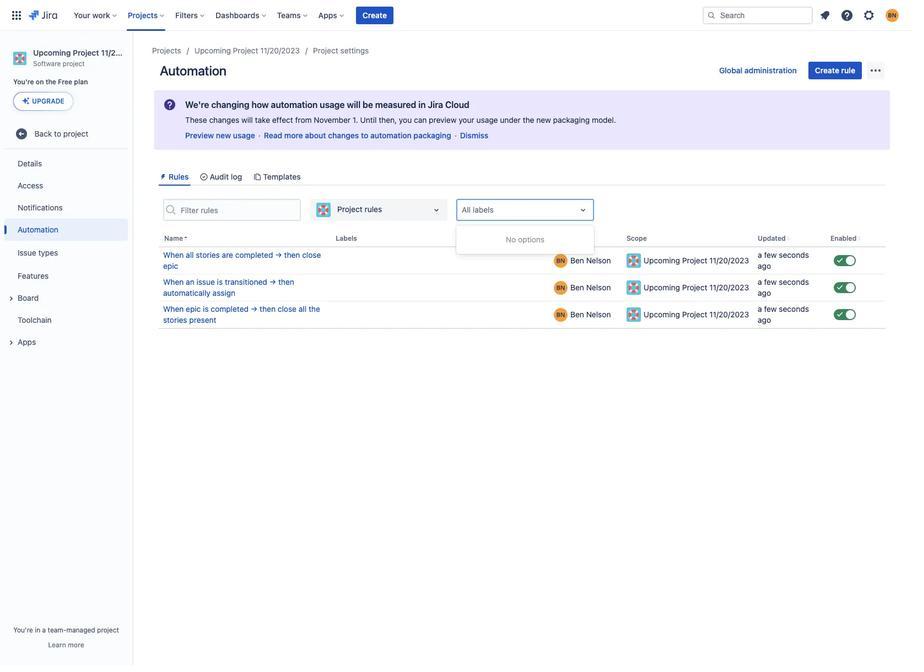 Task type: vqa. For each thing, say whether or not it's contained in the screenshot.
Bullet list ⌘⇧8 icon
no



Task type: locate. For each thing, give the bounding box(es) containing it.
packaging down preview
[[414, 131, 452, 140]]

1 horizontal spatial changes
[[328, 131, 359, 140]]

2 few from the top
[[765, 277, 777, 287]]

1 vertical spatial ben
[[571, 283, 584, 292]]

you're left on
[[13, 78, 34, 86]]

a for when all stories are completed → then close epic
[[758, 250, 762, 260]]

details link
[[4, 153, 128, 175]]

2 when from the top
[[163, 277, 184, 287]]

project
[[233, 46, 258, 55], [313, 46, 338, 55], [73, 48, 99, 57], [337, 205, 363, 214], [683, 256, 708, 265], [683, 283, 708, 292], [683, 310, 708, 319]]

automatically
[[163, 289, 211, 298]]

then inside "when epic is completed → then close all the stories present"
[[260, 304, 276, 314]]

project
[[63, 59, 85, 68], [63, 129, 88, 138], [97, 626, 119, 635]]

projects right work
[[128, 10, 158, 20]]

will left take
[[242, 115, 253, 125]]

changes
[[209, 115, 239, 125], [328, 131, 359, 140]]

1 vertical spatial the
[[523, 115, 535, 125]]

0 horizontal spatial automation
[[271, 100, 318, 110]]

group
[[4, 150, 128, 357]]

epic up present
[[186, 304, 201, 314]]

packaging left model.
[[553, 115, 590, 125]]

few for when epic is completed → then close all the stories present
[[765, 304, 777, 314]]

2 vertical spatial project
[[97, 626, 119, 635]]

upcoming project 11/20/2023 link
[[195, 44, 300, 57]]

11/20/2023 for when an issue is transitioned → then automatically assign
[[710, 283, 749, 292]]

tab list containing rules
[[154, 168, 891, 186]]

then down name button
[[284, 250, 300, 260]]

1 vertical spatial ben nelson
[[571, 283, 611, 292]]

0 vertical spatial automation
[[271, 100, 318, 110]]

scope
[[627, 234, 647, 243]]

will left the be
[[347, 100, 361, 110]]

2 horizontal spatial usage
[[477, 115, 498, 125]]

epic down name at the top of the page
[[163, 261, 178, 271]]

is up assign
[[217, 277, 223, 287]]

1 horizontal spatial apps
[[319, 10, 337, 20]]

0 horizontal spatial all
[[186, 250, 194, 260]]

1 horizontal spatial usage
[[320, 100, 345, 110]]

2 vertical spatial usage
[[233, 131, 255, 140]]

read more about changes to automation packaging button
[[264, 130, 452, 141]]

primary element
[[7, 0, 703, 31]]

1 vertical spatial create
[[816, 66, 840, 75]]

help image
[[841, 9, 854, 22]]

· left dismiss
[[455, 131, 457, 140]]

1 horizontal spatial epic
[[186, 304, 201, 314]]

when left an
[[163, 277, 184, 287]]

1 seconds from the top
[[779, 250, 809, 260]]

you're for you're in a team-managed project
[[13, 626, 33, 635]]

0 vertical spatial all
[[186, 250, 194, 260]]

search image
[[708, 11, 716, 20]]

ben for when epic is completed → then close all the stories present
[[571, 310, 584, 319]]

apps right teams 'dropdown button'
[[319, 10, 337, 20]]

upcoming for when an issue is transitioned → then automatically assign
[[644, 283, 680, 292]]

→ down name button
[[275, 250, 282, 260]]

0 vertical spatial ben
[[571, 256, 584, 265]]

project settings link
[[313, 44, 369, 57]]

1 ben nelson image from the top
[[554, 254, 568, 268]]

1 horizontal spatial all
[[299, 304, 307, 314]]

your work
[[74, 10, 110, 20]]

when down name at the top of the page
[[163, 250, 184, 260]]

projects for projects dropdown button at the left of page
[[128, 10, 158, 20]]

→ inside the when all stories are completed → then close epic
[[275, 250, 282, 260]]

0 horizontal spatial new
[[216, 131, 231, 140]]

features link
[[4, 265, 128, 287]]

project right managed
[[97, 626, 119, 635]]

0 horizontal spatial is
[[203, 304, 209, 314]]

then inside when an issue is transitioned → then automatically assign
[[278, 277, 294, 287]]

your
[[459, 115, 475, 125]]

0 horizontal spatial stories
[[163, 316, 187, 325]]

0 horizontal spatial will
[[242, 115, 253, 125]]

1 horizontal spatial is
[[217, 277, 223, 287]]

→ inside when an issue is transitioned → then automatically assign
[[269, 277, 276, 287]]

rules
[[169, 172, 189, 181]]

1 nelson from the top
[[587, 256, 611, 265]]

1 a few seconds ago from the top
[[758, 250, 809, 271]]

tab list
[[154, 168, 891, 186]]

1 horizontal spatial automation
[[371, 131, 412, 140]]

usage up dismiss
[[477, 115, 498, 125]]

log
[[231, 172, 242, 181]]

new right preview
[[216, 131, 231, 140]]

your profile and settings image
[[886, 9, 899, 22]]

automation
[[271, 100, 318, 110], [371, 131, 412, 140]]

1 horizontal spatial will
[[347, 100, 361, 110]]

1 vertical spatial apps
[[18, 337, 36, 347]]

1 horizontal spatial more
[[284, 131, 303, 140]]

0 vertical spatial you're
[[13, 78, 34, 86]]

0 vertical spatial new
[[537, 115, 551, 125]]

more down managed
[[68, 641, 84, 650]]

create for create rule
[[816, 66, 840, 75]]

no options
[[506, 235, 545, 244]]

ben nelson image
[[554, 254, 568, 268], [554, 281, 568, 295], [554, 308, 568, 322]]

2 vertical spatial ben
[[571, 310, 584, 319]]

1.
[[353, 115, 358, 125]]

0 horizontal spatial open image
[[430, 204, 443, 217]]

0 horizontal spatial in
[[35, 626, 40, 635]]

model.
[[592, 115, 616, 125]]

to right the back
[[54, 129, 61, 138]]

no
[[506, 235, 516, 244]]

1 · from the left
[[259, 131, 261, 140]]

1 vertical spatial epic
[[186, 304, 201, 314]]

upcoming for when all stories are completed → then close epic
[[644, 256, 680, 265]]

few
[[765, 250, 777, 260], [765, 277, 777, 287], [765, 304, 777, 314]]

1 vertical spatial a few seconds ago
[[758, 277, 809, 298]]

then inside the when all stories are completed → then close epic
[[284, 250, 300, 260]]

3 a few seconds ago from the top
[[758, 304, 809, 325]]

is
[[217, 277, 223, 287], [203, 304, 209, 314]]

when for when epic is completed → then close all the stories present
[[163, 304, 184, 314]]

changes inside we're changing how automation usage will be measured in jira cloud these changes will take effect from november 1. until then, you can preview your usage under the new packaging model.
[[209, 115, 239, 125]]

3 seconds from the top
[[779, 304, 809, 314]]

a few seconds ago
[[758, 250, 809, 271], [758, 277, 809, 298], [758, 304, 809, 325]]

1 vertical spatial ben nelson image
[[554, 281, 568, 295]]

→ down when an issue is transitioned → then automatically assign link
[[251, 304, 258, 314]]

jira
[[428, 100, 443, 110]]

nelson for when an issue is transitioned → then automatically assign
[[587, 283, 611, 292]]

project settings
[[313, 46, 369, 55]]

apps button
[[4, 332, 128, 354]]

0 horizontal spatial apps
[[18, 337, 36, 347]]

2 you're from the top
[[13, 626, 33, 635]]

ago for when all stories are completed → then close epic
[[758, 261, 772, 271]]

1 vertical spatial stories
[[163, 316, 187, 325]]

1 few from the top
[[765, 250, 777, 260]]

2 vertical spatial seconds
[[779, 304, 809, 314]]

11/20/2023 for when all stories are completed → then close epic
[[710, 256, 749, 265]]

completed down assign
[[211, 304, 249, 314]]

ben nelson
[[571, 256, 611, 265], [571, 283, 611, 292], [571, 310, 611, 319]]

0 vertical spatial is
[[217, 277, 223, 287]]

dashboards button
[[212, 6, 271, 24]]

1 vertical spatial in
[[35, 626, 40, 635]]

projects
[[128, 10, 158, 20], [152, 46, 181, 55]]

1 ago from the top
[[758, 261, 772, 271]]

you're
[[13, 78, 34, 86], [13, 626, 33, 635]]

seconds for when all stories are completed → then close epic
[[779, 250, 809, 260]]

global administration link
[[713, 62, 804, 79]]

a few seconds ago for when an issue is transitioned → then automatically assign
[[758, 277, 809, 298]]

0 vertical spatial stories
[[196, 250, 220, 260]]

in left team-
[[35, 626, 40, 635]]

when
[[163, 250, 184, 260], [163, 277, 184, 287], [163, 304, 184, 314]]

project rules
[[337, 205, 382, 214]]

you're left team-
[[13, 626, 33, 635]]

when inside "when epic is completed → then close all the stories present"
[[163, 304, 184, 314]]

1 vertical spatial few
[[765, 277, 777, 287]]

when epic is completed → then close all the stories present
[[163, 304, 320, 325]]

1 horizontal spatial to
[[361, 131, 369, 140]]

3 ben nelson image from the top
[[554, 308, 568, 322]]

upcoming project 11/20/2023 for when all stories are completed → then close epic
[[644, 256, 749, 265]]

2 a few seconds ago from the top
[[758, 277, 809, 298]]

0 vertical spatial project
[[63, 59, 85, 68]]

0 horizontal spatial create
[[363, 10, 387, 20]]

apps
[[319, 10, 337, 20], [18, 337, 36, 347]]

apps down "toolchain"
[[18, 337, 36, 347]]

0 vertical spatial →
[[275, 250, 282, 260]]

3 ben nelson from the top
[[571, 310, 611, 319]]

3 ben from the top
[[571, 310, 584, 319]]

0 horizontal spatial close
[[278, 304, 297, 314]]

upcoming project 11/20/2023 for when an issue is transitioned → then automatically assign
[[644, 283, 749, 292]]

3 few from the top
[[765, 304, 777, 314]]

in
[[419, 100, 426, 110], [35, 626, 40, 635]]

project inside upcoming project 11/20/2023 software project
[[73, 48, 99, 57]]

transitioned
[[225, 277, 267, 287]]

0 vertical spatial projects
[[128, 10, 158, 20]]

1 vertical spatial projects
[[152, 46, 181, 55]]

teams
[[277, 10, 301, 20]]

teams button
[[274, 6, 312, 24]]

stories inside "when epic is completed → then close all the stories present"
[[163, 316, 187, 325]]

· left the read
[[259, 131, 261, 140]]

more inside learn more 'button'
[[68, 641, 84, 650]]

stories left the are
[[196, 250, 220, 260]]

1 vertical spatial you're
[[13, 626, 33, 635]]

→ inside "when epic is completed → then close all the stories present"
[[251, 304, 258, 314]]

11/20/2023
[[260, 46, 300, 55], [101, 48, 143, 57], [710, 256, 749, 265], [710, 283, 749, 292], [710, 310, 749, 319]]

0 vertical spatial a few seconds ago
[[758, 250, 809, 271]]

1 vertical spatial changes
[[328, 131, 359, 140]]

2 ago from the top
[[758, 289, 772, 298]]

when all stories are completed → then close epic
[[163, 250, 321, 271]]

completed inside "when epic is completed → then close all the stories present"
[[211, 304, 249, 314]]

automation inside we're changing how automation usage will be measured in jira cloud these changes will take effect from november 1. until then, you can preview your usage under the new packaging model.
[[271, 100, 318, 110]]

learn
[[48, 641, 66, 650]]

you're for you're on the free plan
[[13, 78, 34, 86]]

0 horizontal spatial the
[[46, 78, 56, 86]]

packaging inside we're changing how automation usage will be measured in jira cloud these changes will take effect from november 1. until then, you can preview your usage under the new packaging model.
[[553, 115, 590, 125]]

2 ben nelson from the top
[[571, 283, 611, 292]]

notifications link
[[4, 197, 128, 219]]

project up details link
[[63, 129, 88, 138]]

completed inside the when all stories are completed → then close epic
[[235, 250, 273, 260]]

3 nelson from the top
[[587, 310, 611, 319]]

all labels
[[462, 205, 494, 215]]

1 vertical spatial completed
[[211, 304, 249, 314]]

0 vertical spatial few
[[765, 250, 777, 260]]

0 vertical spatial changes
[[209, 115, 239, 125]]

1 vertical spatial ago
[[758, 289, 772, 298]]

0 horizontal spatial automation
[[18, 225, 58, 234]]

1 horizontal spatial packaging
[[553, 115, 590, 125]]

0 vertical spatial nelson
[[587, 256, 611, 265]]

apps inside popup button
[[319, 10, 337, 20]]

projects inside projects dropdown button
[[128, 10, 158, 20]]

2 vertical spatial ago
[[758, 316, 772, 325]]

ben
[[571, 256, 584, 265], [571, 283, 584, 292], [571, 310, 584, 319]]

ben nelson for when an issue is transitioned → then automatically assign
[[571, 283, 611, 292]]

enabled
[[831, 234, 857, 243]]

0 vertical spatial in
[[419, 100, 426, 110]]

create left rule
[[816, 66, 840, 75]]

1 vertical spatial will
[[242, 115, 253, 125]]

2 vertical spatial the
[[309, 304, 320, 314]]

we're
[[185, 100, 209, 110]]

automation up from
[[271, 100, 318, 110]]

labels
[[473, 205, 494, 215]]

then for transitioned
[[278, 277, 294, 287]]

·
[[259, 131, 261, 140], [455, 131, 457, 140]]

when down 'automatically'
[[163, 304, 184, 314]]

automation
[[160, 63, 227, 78], [18, 225, 58, 234]]

packaging
[[553, 115, 590, 125], [414, 131, 452, 140]]

1 vertical spatial then
[[278, 277, 294, 287]]

close inside the when all stories are completed → then close epic
[[302, 250, 321, 260]]

then down when an issue is transitioned → then automatically assign link
[[260, 304, 276, 314]]

usage
[[320, 100, 345, 110], [477, 115, 498, 125], [233, 131, 255, 140]]

0 vertical spatial create
[[363, 10, 387, 20]]

options
[[518, 235, 545, 244]]

issue
[[197, 277, 215, 287]]

0 vertical spatial packaging
[[553, 115, 590, 125]]

then
[[284, 250, 300, 260], [278, 277, 294, 287], [260, 304, 276, 314]]

in left jira
[[419, 100, 426, 110]]

2 vertical spatial ben nelson
[[571, 310, 611, 319]]

cloud
[[446, 100, 470, 110]]

Filter rules field
[[178, 200, 300, 220]]

all inside the when all stories are completed → then close epic
[[186, 250, 194, 260]]

rules
[[365, 205, 382, 214]]

1 vertical spatial is
[[203, 304, 209, 314]]

project inside upcoming project 11/20/2023 software project
[[63, 59, 85, 68]]

epic inside the when all stories are completed → then close epic
[[163, 261, 178, 271]]

1 vertical spatial new
[[216, 131, 231, 140]]

access
[[18, 181, 43, 190]]

you
[[399, 115, 412, 125]]

issue
[[18, 248, 36, 257]]

1 when from the top
[[163, 250, 184, 260]]

epic inside "when epic is completed → then close all the stories present"
[[186, 304, 201, 314]]

create up settings
[[363, 10, 387, 20]]

a
[[758, 250, 762, 260], [758, 277, 762, 287], [758, 304, 762, 314], [42, 626, 46, 635]]

global administration
[[720, 66, 797, 75]]

a few seconds ago for when all stories are completed → then close epic
[[758, 250, 809, 271]]

new right under
[[537, 115, 551, 125]]

automation down projects link
[[160, 63, 227, 78]]

2 vertical spatial ben nelson image
[[554, 308, 568, 322]]

when inside when an issue is transitioned → then automatically assign
[[163, 277, 184, 287]]

usage up november
[[320, 100, 345, 110]]

1 horizontal spatial the
[[309, 304, 320, 314]]

2 ben nelson image from the top
[[554, 281, 568, 295]]

changes up preview new usage button
[[209, 115, 239, 125]]

0 vertical spatial close
[[302, 250, 321, 260]]

1 ben nelson from the top
[[571, 256, 611, 265]]

→ right transitioned
[[269, 277, 276, 287]]

epic
[[163, 261, 178, 271], [186, 304, 201, 314]]

actions image
[[870, 64, 883, 77]]

11/20/2023 inside upcoming project 11/20/2023 software project
[[101, 48, 143, 57]]

close inside "when epic is completed → then close all the stories present"
[[278, 304, 297, 314]]

0 vertical spatial seconds
[[779, 250, 809, 260]]

1 vertical spatial nelson
[[587, 283, 611, 292]]

0 vertical spatial completed
[[235, 250, 273, 260]]

november
[[314, 115, 351, 125]]

2 nelson from the top
[[587, 283, 611, 292]]

0 horizontal spatial epic
[[163, 261, 178, 271]]

more down from
[[284, 131, 303, 140]]

then for completed
[[284, 250, 300, 260]]

1 ben from the top
[[571, 256, 584, 265]]

to down until
[[361, 131, 369, 140]]

completed
[[235, 250, 273, 260], [211, 304, 249, 314]]

1 vertical spatial project
[[63, 129, 88, 138]]

then right transitioned
[[278, 277, 294, 287]]

projects right the sidebar navigation icon
[[152, 46, 181, 55]]

1 vertical spatial automation
[[371, 131, 412, 140]]

2 vertical spatial few
[[765, 304, 777, 314]]

2 vertical spatial when
[[163, 304, 184, 314]]

2 vertical spatial →
[[251, 304, 258, 314]]

project up plan
[[63, 59, 85, 68]]

1 vertical spatial →
[[269, 277, 276, 287]]

2 vertical spatial then
[[260, 304, 276, 314]]

the
[[46, 78, 56, 86], [523, 115, 535, 125], [309, 304, 320, 314]]

upcoming project 11/20/2023 for when epic is completed → then close all the stories present
[[644, 310, 749, 319]]

when inside the when all stories are completed → then close epic
[[163, 250, 184, 260]]

1 you're from the top
[[13, 78, 34, 86]]

usage down take
[[233, 131, 255, 140]]

completed down name button
[[235, 250, 273, 260]]

1 vertical spatial more
[[68, 641, 84, 650]]

ben nelson image for when all stories are completed → then close epic
[[554, 254, 568, 268]]

changes down november
[[328, 131, 359, 140]]

1 horizontal spatial new
[[537, 115, 551, 125]]

is up present
[[203, 304, 209, 314]]

ben nelson image for when an issue is transitioned → then automatically assign
[[554, 281, 568, 295]]

upcoming inside upcoming project 11/20/2023 software project
[[33, 48, 71, 57]]

automation down notifications
[[18, 225, 58, 234]]

jira image
[[29, 9, 57, 22], [29, 9, 57, 22]]

sidebar navigation image
[[120, 44, 144, 66]]

2 seconds from the top
[[779, 277, 809, 287]]

2 vertical spatial a few seconds ago
[[758, 304, 809, 325]]

automation down then,
[[371, 131, 412, 140]]

banner
[[0, 0, 913, 31]]

when for when an issue is transitioned → then automatically assign
[[163, 277, 184, 287]]

create button
[[356, 6, 394, 24]]

open image
[[430, 204, 443, 217], [577, 204, 590, 217]]

2 ben from the top
[[571, 283, 584, 292]]

create inside primary element
[[363, 10, 387, 20]]

1 vertical spatial all
[[299, 304, 307, 314]]

0 vertical spatial ben nelson
[[571, 256, 611, 265]]

board button
[[4, 287, 128, 309]]

1 horizontal spatial ·
[[455, 131, 457, 140]]

1 horizontal spatial stories
[[196, 250, 220, 260]]

3 when from the top
[[163, 304, 184, 314]]

stories left present
[[163, 316, 187, 325]]

1 horizontal spatial close
[[302, 250, 321, 260]]

3 ago from the top
[[758, 316, 772, 325]]

upcoming project 11/20/2023
[[195, 46, 300, 55], [644, 256, 749, 265], [644, 283, 749, 292], [644, 310, 749, 319]]

11/20/2023 for when epic is completed → then close all the stories present
[[710, 310, 749, 319]]

more
[[284, 131, 303, 140], [68, 641, 84, 650]]

upcoming for when epic is completed → then close all the stories present
[[644, 310, 680, 319]]

measured
[[375, 100, 416, 110]]

0 vertical spatial apps
[[319, 10, 337, 20]]

projects link
[[152, 44, 181, 57]]

seconds
[[779, 250, 809, 260], [779, 277, 809, 287], [779, 304, 809, 314]]

1 horizontal spatial open image
[[577, 204, 590, 217]]

1 vertical spatial close
[[278, 304, 297, 314]]



Task type: describe. For each thing, give the bounding box(es) containing it.
issue types link
[[4, 241, 128, 265]]

about
[[305, 131, 326, 140]]

upgrade
[[32, 97, 64, 105]]

the inside we're changing how automation usage will be measured in jira cloud these changes will take effect from november 1. until then, you can preview your usage under the new packaging model.
[[523, 115, 535, 125]]

are
[[222, 250, 233, 260]]

name
[[164, 234, 183, 243]]

upcoming project 11/20/2023 software project
[[33, 48, 143, 68]]

enabled button
[[827, 231, 864, 247]]

0 horizontal spatial usage
[[233, 131, 255, 140]]

can
[[414, 115, 427, 125]]

appswitcher icon image
[[10, 9, 23, 22]]

when an issue is transitioned → then automatically assign link
[[163, 277, 327, 299]]

issue types
[[18, 248, 58, 257]]

filters
[[175, 10, 198, 20]]

plan
[[74, 78, 88, 86]]

team-
[[48, 626, 66, 635]]

changing
[[211, 100, 250, 110]]

when an issue is transitioned → then automatically assign
[[163, 277, 294, 298]]

ben for when an issue is transitioned → then automatically assign
[[571, 283, 584, 292]]

preview new usage button
[[185, 130, 255, 141]]

dashboards
[[216, 10, 260, 20]]

updated
[[758, 234, 786, 243]]

your
[[74, 10, 90, 20]]

these
[[185, 115, 207, 125]]

templates image
[[253, 172, 262, 181]]

types
[[38, 248, 58, 257]]

global
[[720, 66, 743, 75]]

when epic is completed → then close all the stories present link
[[163, 304, 327, 326]]

read
[[264, 131, 282, 140]]

1 open image from the left
[[430, 204, 443, 217]]

when for when all stories are completed → then close epic
[[163, 250, 184, 260]]

1 horizontal spatial automation
[[160, 63, 227, 78]]

nelson for when epic is completed → then close all the stories present
[[587, 310, 611, 319]]

all inside "when epic is completed → then close all the stories present"
[[299, 304, 307, 314]]

name button
[[159, 231, 332, 247]]

we're changing how automation usage will be measured in jira cloud these changes will take effect from november 1. until then, you can preview your usage under the new packaging model.
[[185, 100, 616, 125]]

1 vertical spatial packaging
[[414, 131, 452, 140]]

administration
[[745, 66, 797, 75]]

a for when an issue is transitioned → then automatically assign
[[758, 277, 762, 287]]

back to project
[[35, 129, 88, 138]]

settings
[[341, 46, 369, 55]]

notifications image
[[819, 9, 832, 22]]

group containing details
[[4, 150, 128, 357]]

in inside we're changing how automation usage will be measured in jira cloud these changes will take effect from november 1. until then, you can preview your usage under the new packaging model.
[[419, 100, 426, 110]]

few for when an issue is transitioned → then automatically assign
[[765, 277, 777, 287]]

filters button
[[172, 6, 209, 24]]

dismiss button
[[460, 130, 489, 141]]

ago for when epic is completed → then close all the stories present
[[758, 316, 772, 325]]

ago for when an issue is transitioned → then automatically assign
[[758, 289, 772, 298]]

nelson for when all stories are completed → then close epic
[[587, 256, 611, 265]]

managed
[[66, 626, 95, 635]]

projects button
[[124, 6, 169, 24]]

dismiss
[[460, 131, 489, 140]]

on
[[36, 78, 44, 86]]

software
[[33, 59, 61, 68]]

1 vertical spatial usage
[[477, 115, 498, 125]]

new inside we're changing how automation usage will be measured in jira cloud these changes will take effect from november 1. until then, you can preview your usage under the new packaging model.
[[537, 115, 551, 125]]

automation inside group
[[18, 225, 58, 234]]

Search field
[[703, 6, 813, 24]]

a for when epic is completed → then close all the stories present
[[758, 304, 762, 314]]

back
[[35, 129, 52, 138]]

stories inside the when all stories are completed → then close epic
[[196, 250, 220, 260]]

rules image
[[159, 172, 168, 181]]

preview new usage · read more about changes to automation packaging · dismiss
[[185, 131, 489, 140]]

apps inside button
[[18, 337, 36, 347]]

is inside "when epic is completed → then close all the stories present"
[[203, 304, 209, 314]]

preview
[[429, 115, 457, 125]]

project inside back to project link
[[63, 129, 88, 138]]

details
[[18, 159, 42, 168]]

an
[[186, 277, 195, 287]]

all
[[462, 205, 471, 215]]

2 · from the left
[[455, 131, 457, 140]]

create rule
[[816, 66, 856, 75]]

templates
[[263, 172, 301, 181]]

audit
[[210, 172, 229, 181]]

audit log
[[210, 172, 242, 181]]

board
[[18, 293, 39, 303]]

few for when all stories are completed → then close epic
[[765, 250, 777, 260]]

seconds for when an issue is transitioned → then automatically assign
[[779, 277, 809, 287]]

ben nelson for when epic is completed → then close all the stories present
[[571, 310, 611, 319]]

the inside "when epic is completed → then close all the stories present"
[[309, 304, 320, 314]]

expand image
[[4, 292, 18, 306]]

take
[[255, 115, 270, 125]]

apps button
[[315, 6, 348, 24]]

access link
[[4, 175, 128, 197]]

banner containing your work
[[0, 0, 913, 31]]

be
[[363, 100, 373, 110]]

create rule button
[[809, 62, 862, 79]]

how
[[252, 100, 269, 110]]

automation link
[[4, 219, 128, 241]]

labels
[[336, 234, 357, 243]]

learn more
[[48, 641, 84, 650]]

preview
[[185, 131, 214, 140]]

ben for when all stories are completed → then close epic
[[571, 256, 584, 265]]

2 open image from the left
[[577, 204, 590, 217]]

under
[[500, 115, 521, 125]]

assign
[[213, 289, 236, 298]]

0 horizontal spatial to
[[54, 129, 61, 138]]

your work button
[[70, 6, 121, 24]]

when all stories are completed → then close epic link
[[163, 250, 327, 272]]

back to project link
[[4, 123, 128, 145]]

create for create
[[363, 10, 387, 20]]

0 vertical spatial the
[[46, 78, 56, 86]]

ben nelson for when all stories are completed → then close epic
[[571, 256, 611, 265]]

ben nelson image for when epic is completed → then close all the stories present
[[554, 308, 568, 322]]

audit log image
[[200, 172, 209, 181]]

features
[[18, 271, 49, 281]]

seconds for when epic is completed → then close all the stories present
[[779, 304, 809, 314]]

you're in a team-managed project
[[13, 626, 119, 635]]

learn more button
[[48, 641, 84, 650]]

0 vertical spatial usage
[[320, 100, 345, 110]]

→ for transitioned
[[269, 277, 276, 287]]

toolchain
[[18, 315, 52, 325]]

notifications
[[18, 203, 63, 212]]

expand image
[[4, 336, 18, 350]]

a few seconds ago for when epic is completed → then close all the stories present
[[758, 304, 809, 325]]

0 vertical spatial will
[[347, 100, 361, 110]]

until
[[360, 115, 377, 125]]

rule
[[842, 66, 856, 75]]

then,
[[379, 115, 397, 125]]

present
[[189, 316, 216, 325]]

settings image
[[863, 9, 876, 22]]

→ for completed
[[275, 250, 282, 260]]

projects for projects link
[[152, 46, 181, 55]]

is inside when an issue is transitioned → then automatically assign
[[217, 277, 223, 287]]

effect
[[272, 115, 293, 125]]

toolchain link
[[4, 309, 128, 332]]



